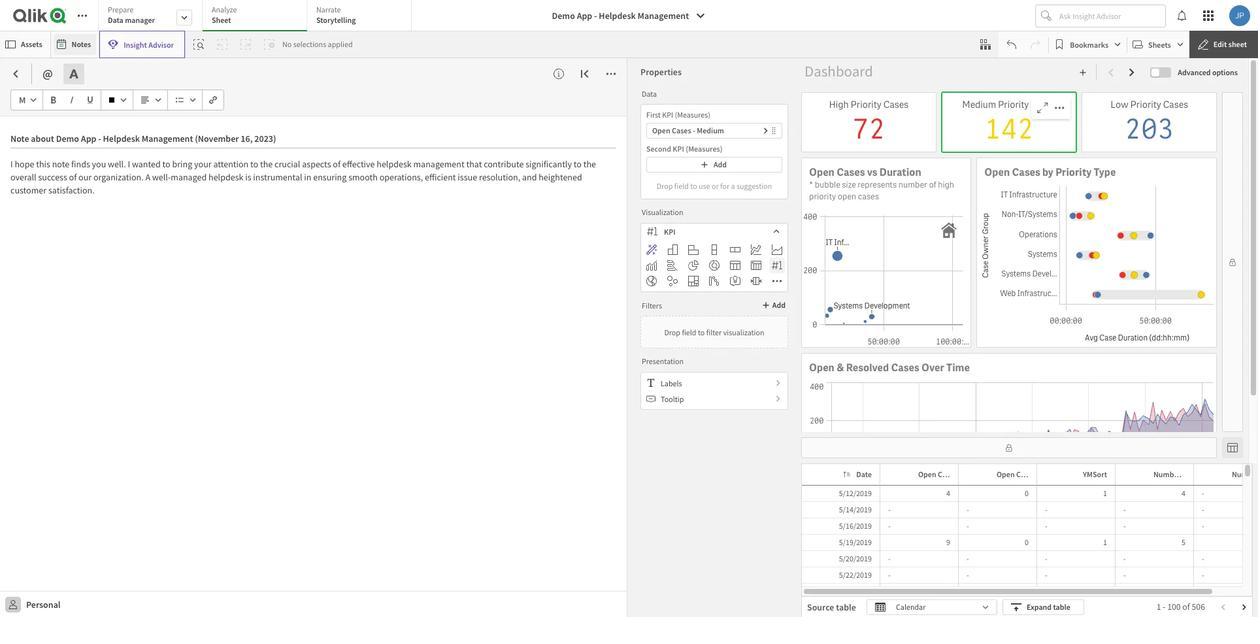 Task type: locate. For each thing, give the bounding box(es) containing it.
aspects
[[302, 158, 331, 170]]

0 horizontal spatial data
[[108, 15, 123, 25]]

demo app - helpdesk management
[[552, 10, 689, 22]]

medium inside button
[[697, 126, 724, 135]]

helpdesk
[[599, 10, 636, 22]]

expand table button
[[1003, 600, 1085, 615]]

drop up visualization
[[657, 181, 673, 191]]

first
[[647, 110, 661, 120]]

to up the 'well-'
[[163, 158, 170, 170]]

no
[[282, 39, 292, 49]]

-
[[594, 10, 597, 22], [693, 126, 696, 135], [1202, 488, 1205, 498], [889, 505, 891, 515], [967, 505, 969, 515], [1045, 505, 1048, 515], [1124, 505, 1126, 515], [1202, 505, 1205, 515], [889, 521, 891, 531], [967, 521, 969, 531], [1045, 521, 1048, 531], [1124, 521, 1126, 531], [1202, 521, 1205, 531], [889, 554, 891, 564], [967, 554, 969, 564], [1045, 554, 1048, 564], [1124, 554, 1126, 564], [1202, 554, 1205, 564], [889, 570, 891, 580], [967, 570, 969, 580], [1045, 570, 1048, 580], [1124, 570, 1126, 580], [1202, 570, 1205, 580], [1163, 601, 1166, 612]]

open change requests button
[[980, 467, 1074, 483]]

1 vertical spatial click to unlock sheet layout image
[[1006, 444, 1013, 452]]

0 vertical spatial 0
[[1025, 488, 1029, 498]]

organization.
[[93, 171, 144, 183]]

sheets
[[1149, 40, 1171, 49]]

date
[[857, 469, 872, 479]]

nl insights image
[[730, 276, 741, 286]]

table inside button
[[1054, 602, 1071, 612]]

data up first
[[642, 89, 657, 98]]

donut chart image
[[709, 260, 720, 271]]

next sheet: performance image
[[1127, 67, 1138, 78]]

add button down more image
[[760, 297, 788, 313]]

0 vertical spatial field
[[675, 181, 689, 191]]

add button up drop field to use or for a suggestion
[[647, 157, 783, 173]]

open left change
[[997, 469, 1015, 479]]

priority for 203
[[1131, 98, 1162, 111]]

open for open cases by priority type
[[985, 165, 1010, 179]]

sheets button
[[1131, 34, 1187, 55]]

box plot image
[[751, 276, 762, 286]]

4 down open cases
[[947, 488, 951, 498]]

medium inside medium priority cases 142
[[963, 98, 997, 111]]

2 0 from the top
[[1025, 537, 1029, 547]]

helpdesk down attention
[[209, 171, 244, 183]]

0 horizontal spatial the
[[260, 158, 273, 170]]

add up for
[[714, 160, 727, 169]]

cases inside button
[[1208, 469, 1227, 479]]

506
[[1192, 601, 1206, 612]]

data down prepare
[[108, 15, 123, 25]]

manager
[[125, 15, 155, 25]]

field left filter
[[682, 327, 697, 337]]

duration
[[880, 165, 922, 179]]

0 horizontal spatial i
[[10, 158, 13, 170]]

0 vertical spatial 1
[[1104, 488, 1108, 498]]

use
[[699, 181, 710, 191]]

change
[[1017, 469, 1042, 479]]

1 - 100 of 506
[[1157, 601, 1206, 612]]

of
[[333, 158, 341, 170], [69, 171, 77, 183], [929, 179, 937, 190], [1183, 469, 1190, 479], [1183, 601, 1190, 612]]

open right date
[[919, 469, 937, 479]]

number inside button
[[1232, 469, 1259, 479]]

0 vertical spatial add
[[714, 160, 727, 169]]

undo image
[[1007, 39, 1018, 50]]

Ask Insight Advisor text field
[[1057, 5, 1166, 26]]

1 for 4
[[1104, 488, 1108, 498]]

1 vertical spatial medium
[[697, 126, 724, 135]]

field for use
[[675, 181, 689, 191]]

add down more image
[[773, 300, 786, 310]]

bring
[[172, 158, 192, 170]]

open inside open cases vs duration * bubble size represents number of high priority open cases
[[809, 165, 835, 179]]

to up "is"
[[250, 158, 258, 170]]

1 vertical spatial 0
[[1025, 537, 1029, 547]]

the right significantly
[[584, 158, 596, 170]]

open for open cases vs duration * bubble size represents number of high priority open cases
[[809, 165, 835, 179]]

1 vertical spatial add button
[[760, 297, 788, 313]]

4
[[947, 488, 951, 498], [1182, 488, 1186, 498]]

priority for 72
[[851, 98, 882, 111]]

number of new cases button
[[1137, 467, 1227, 483]]

the
[[260, 158, 273, 170], [584, 158, 596, 170]]

1 horizontal spatial the
[[584, 158, 596, 170]]

vs
[[867, 165, 878, 179]]

horizontal stacked bar chart image
[[730, 245, 741, 255]]

1 i from the left
[[10, 158, 13, 170]]

helpdesk up operations,
[[377, 158, 412, 170]]

1 horizontal spatial 4
[[1182, 488, 1186, 498]]

priority right high at the top right of the page
[[851, 98, 882, 111]]

(measures) up open cases - medium
[[675, 110, 711, 120]]

1 vertical spatial drop
[[665, 327, 681, 337]]

pie chart image
[[688, 260, 699, 271]]

1 horizontal spatial table
[[1054, 602, 1071, 612]]

1 horizontal spatial medium
[[963, 98, 997, 111]]

of left new
[[1183, 469, 1190, 479]]

horizontal grouped bar chart image
[[688, 245, 699, 255]]

open left &
[[809, 361, 835, 375]]

hope
[[15, 158, 34, 170]]

0 vertical spatial drop
[[657, 181, 673, 191]]

open cases
[[919, 469, 958, 479]]

priority inside high priority cases 72
[[851, 98, 882, 111]]

(measures)
[[675, 110, 711, 120], [686, 144, 723, 154]]

Note title text field
[[10, 127, 617, 148]]

of left high at right
[[929, 179, 937, 190]]

more image
[[772, 276, 783, 286]]

table right expand
[[1054, 602, 1071, 612]]

smart search image
[[194, 39, 204, 50]]

low priority cases 203
[[1111, 98, 1189, 147]]

options
[[1213, 67, 1238, 77]]

open
[[838, 191, 857, 202]]

0 horizontal spatial 4
[[947, 488, 951, 498]]

cases inside button
[[938, 469, 958, 479]]

edit sheet
[[1214, 39, 1247, 49]]

priority inside medium priority cases 142
[[998, 98, 1029, 111]]

4 down number of new cases button
[[1182, 488, 1186, 498]]

5/14/2019
[[839, 505, 872, 515]]

ymsort button
[[1066, 467, 1113, 483]]

number inside button
[[1154, 469, 1181, 479]]

add button for second kpi (measures)
[[647, 157, 783, 173]]

add button for filters
[[760, 297, 788, 313]]

source table
[[807, 602, 856, 613]]

1 vertical spatial add
[[773, 300, 786, 310]]

2 vertical spatial kpi
[[664, 227, 676, 236]]

number down hide source table viewer icon
[[1232, 469, 1259, 479]]

1 vertical spatial helpdesk
[[209, 171, 244, 183]]

0 vertical spatial data
[[108, 15, 123, 25]]

cases inside low priority cases 203
[[1164, 98, 1189, 111]]

click to unlock sheet layout image
[[1229, 258, 1237, 266], [1006, 444, 1013, 452]]

number for number of new cases
[[1154, 469, 1181, 479]]

a
[[731, 181, 735, 191]]

0 horizontal spatial helpdesk
[[209, 171, 244, 183]]

1 vertical spatial 1
[[1104, 537, 1108, 547]]

tab list
[[98, 0, 416, 33]]

prepare
[[108, 5, 134, 14]]

of right 100
[[1183, 601, 1190, 612]]

drop up presentation
[[665, 327, 681, 337]]

application
[[0, 0, 1259, 617]]

@ button
[[37, 63, 58, 84]]

kpi right second
[[673, 144, 684, 154]]

this
[[36, 158, 50, 170]]

horizontal combo chart image
[[668, 260, 678, 271]]

1 vertical spatial kpi
[[673, 144, 684, 154]]

or
[[712, 181, 719, 191]]

open for open cases
[[919, 469, 937, 479]]

cases inside open cases vs duration * bubble size represents number of high priority open cases
[[837, 165, 865, 179]]

1 0 from the top
[[1025, 488, 1029, 498]]

1 horizontal spatial number
[[1232, 469, 1259, 479]]

medium down selections tool image in the top right of the page
[[963, 98, 997, 111]]

assets button
[[3, 34, 47, 55]]

kpi for second
[[673, 144, 684, 154]]

labels
[[661, 378, 682, 388]]

i left hope
[[10, 158, 13, 170]]

2 number from the left
[[1232, 469, 1259, 479]]

drop
[[657, 181, 673, 191], [665, 327, 681, 337]]

you
[[92, 158, 106, 170]]

0 horizontal spatial medium
[[697, 126, 724, 135]]

0 vertical spatial kpi
[[662, 110, 674, 120]]

number
[[1154, 469, 1181, 479], [1232, 469, 1259, 479]]

open up priority
[[809, 165, 835, 179]]

open cases - medium button
[[647, 123, 783, 139]]

kpi
[[662, 110, 674, 120], [673, 144, 684, 154], [664, 227, 676, 236]]

requests
[[1044, 469, 1074, 479]]

(measures) down open cases - medium button
[[686, 144, 723, 154]]

pivot table image
[[751, 260, 762, 271]]

tab list inside application
[[98, 0, 416, 33]]

1 number from the left
[[1154, 469, 1181, 479]]

create new sheet image
[[1080, 69, 1088, 76]]

0 vertical spatial add button
[[647, 157, 783, 173]]

1 horizontal spatial i
[[128, 158, 130, 170]]

1 horizontal spatial click to unlock sheet layout image
[[1229, 258, 1237, 266]]

note
[[52, 158, 69, 170]]

go to the next page image
[[1241, 603, 1249, 611]]

drop for drop field to use or for a suggestion
[[657, 181, 673, 191]]

contribute
[[484, 158, 524, 170]]

helpdesk
[[377, 158, 412, 170], [209, 171, 244, 183]]

visualization
[[642, 207, 684, 217]]

0 vertical spatial medium
[[963, 98, 997, 111]]

1 vertical spatial (measures)
[[686, 144, 723, 154]]

the up instrumental
[[260, 158, 273, 170]]

0
[[1025, 488, 1029, 498], [1025, 537, 1029, 547]]

operations,
[[380, 171, 423, 183]]

our
[[79, 171, 92, 183]]

0 vertical spatial (measures)
[[675, 110, 711, 120]]

type
[[1094, 165, 1116, 179]]

to left use at right top
[[691, 181, 697, 191]]

5/12/2019
[[839, 488, 872, 498]]

tab list containing prepare
[[98, 0, 416, 33]]

kpi button
[[641, 224, 788, 239]]

medium up second kpi (measures) in the top of the page
[[697, 126, 724, 135]]

efficient
[[425, 171, 456, 183]]

kpi right first
[[662, 110, 674, 120]]

to
[[163, 158, 170, 170], [250, 158, 258, 170], [574, 158, 582, 170], [691, 181, 697, 191], [698, 327, 705, 337]]

- inside button
[[693, 126, 696, 135]]

priority inside low priority cases 203
[[1131, 98, 1162, 111]]

0 horizontal spatial click to unlock sheet layout image
[[1006, 444, 1013, 452]]

success
[[38, 171, 67, 183]]

bookmarks button
[[1052, 34, 1125, 55]]

9
[[947, 537, 951, 547]]

customer
[[10, 184, 47, 196]]

priority right low
[[1131, 98, 1162, 111]]

applied
[[328, 39, 353, 49]]

vertical combo chart image
[[647, 260, 657, 271]]

cases
[[884, 98, 909, 111], [1031, 98, 1056, 111], [1164, 98, 1189, 111], [672, 126, 691, 135], [837, 165, 865, 179], [1012, 165, 1041, 179], [891, 361, 920, 375], [938, 469, 958, 479], [1208, 469, 1227, 479]]

field for filter
[[682, 327, 697, 337]]

1 for 5
[[1104, 537, 1108, 547]]

for
[[721, 181, 730, 191]]

cases inside button
[[672, 126, 691, 135]]

field left use at right top
[[675, 181, 689, 191]]

effective
[[342, 158, 375, 170]]

0 vertical spatial helpdesk
[[377, 158, 412, 170]]

labels button
[[641, 375, 788, 391]]

drop for drop field to filter visualization
[[665, 327, 681, 337]]

1 4 from the left
[[947, 488, 951, 498]]

kpi up vertical grouped bar chart image
[[664, 227, 676, 236]]

cases inside high priority cases 72
[[884, 98, 909, 111]]

1 horizontal spatial helpdesk
[[377, 158, 412, 170]]

0 horizontal spatial table
[[836, 602, 856, 613]]

open down first
[[653, 126, 671, 135]]

finds
[[71, 158, 90, 170]]

toggle formatting element
[[63, 63, 89, 84]]

(measures) for second kpi (measures)
[[686, 144, 723, 154]]

0 horizontal spatial number
[[1154, 469, 1181, 479]]

open inside button
[[653, 126, 671, 135]]

table right source
[[836, 602, 856, 613]]

open down 142
[[985, 165, 1010, 179]]

1 vertical spatial data
[[642, 89, 657, 98]]

back image
[[10, 69, 21, 79]]

number left new
[[1154, 469, 1181, 479]]

5/20/2019
[[839, 554, 872, 564]]

1 vertical spatial field
[[682, 327, 697, 337]]

i right the well.
[[128, 158, 130, 170]]

priority down undo 'image'
[[998, 98, 1029, 111]]

(measures) for first kpi (measures)
[[675, 110, 711, 120]]



Task type: describe. For each thing, give the bounding box(es) containing it.
203
[[1125, 111, 1175, 147]]

insight advisor
[[124, 40, 174, 49]]

cases inside medium priority cases 142
[[1031, 98, 1056, 111]]

map image
[[647, 276, 657, 286]]

open for open change requests
[[997, 469, 1015, 479]]

open cases vs duration * bubble size represents number of high priority open cases
[[809, 165, 955, 202]]

overall
[[10, 171, 36, 183]]

edit sheet button
[[1190, 31, 1259, 58]]

bold image
[[50, 96, 58, 104]]

of inside button
[[1183, 469, 1190, 479]]

james peterson image
[[1230, 5, 1251, 26]]

5/16/2019
[[839, 521, 872, 531]]

low
[[1111, 98, 1129, 111]]

collapse image
[[580, 69, 590, 79]]

resolved
[[846, 361, 889, 375]]

drop field to filter visualization
[[665, 327, 765, 337]]

autochart image
[[647, 245, 657, 255]]

issue
[[458, 171, 477, 183]]

2 4 from the left
[[1182, 488, 1186, 498]]

calendar button
[[867, 600, 998, 615]]

i hope this note finds you well. i wanted to bring your attention to the crucial aspects of effective helpdesk management that contribute significantly to the overall success of our organization. a well-managed helpdesk is instrumental in ensuring smooth operations, efficient issue resolution, and heightened customer satisfaction.
[[10, 158, 598, 196]]

in
[[304, 171, 312, 183]]

open for open cases - medium
[[653, 126, 671, 135]]

treemap image
[[688, 276, 699, 286]]

filters
[[642, 300, 662, 310]]

scatter plot image
[[668, 276, 678, 286]]

0 horizontal spatial add
[[714, 160, 727, 169]]

app
[[577, 10, 593, 22]]

open & resolved cases over time
[[809, 361, 970, 375]]

insight
[[124, 40, 147, 49]]

Note Body text field
[[10, 148, 617, 503]]

data inside prepare data manager
[[108, 15, 123, 25]]

underline image
[[86, 96, 94, 104]]

priority for 142
[[998, 98, 1029, 111]]

your
[[194, 158, 212, 170]]

date button
[[840, 467, 877, 483]]

5/22/2019
[[839, 570, 872, 580]]

advanced options
[[1178, 67, 1238, 77]]

calendar
[[896, 602, 926, 612]]

instrumental
[[253, 171, 302, 183]]

table for source table
[[836, 602, 856, 613]]

expand
[[1027, 602, 1052, 612]]

priority right the by
[[1056, 165, 1092, 179]]

insight advisor button
[[100, 31, 185, 58]]

selections tool image
[[981, 39, 991, 50]]

advanced
[[1178, 67, 1211, 77]]

tooltip button
[[641, 391, 788, 407]]

personal
[[26, 599, 61, 610]]

wanted
[[132, 158, 161, 170]]

line chart image
[[751, 245, 762, 255]]

0 for 4
[[1025, 488, 1029, 498]]

kpi image
[[772, 260, 783, 271]]

insert link image
[[209, 96, 217, 104]]

time
[[947, 361, 970, 375]]

by
[[1043, 165, 1054, 179]]

drop field to use or for a suggestion
[[657, 181, 772, 191]]

ymsort
[[1083, 469, 1108, 479]]

management
[[638, 10, 689, 22]]

medium priority cases 142
[[963, 98, 1056, 147]]

cases
[[858, 191, 879, 202]]

1 horizontal spatial add
[[773, 300, 786, 310]]

first kpi (measures)
[[647, 110, 711, 120]]

narrate
[[316, 5, 341, 14]]

hide source table viewer image
[[1228, 443, 1238, 453]]

presentation
[[642, 356, 684, 366]]

dashboard
[[805, 61, 873, 80]]

application containing 72
[[0, 0, 1259, 617]]

that
[[466, 158, 482, 170]]

new
[[1191, 469, 1206, 479]]

toggle formatting image
[[68, 69, 79, 79]]

vertical stacked bar chart image
[[709, 245, 720, 255]]

open cases button
[[902, 467, 958, 483]]

details image
[[554, 69, 564, 79]]

open for open & resolved cases over time
[[809, 361, 835, 375]]

analyze sheet
[[212, 5, 237, 25]]

size
[[842, 179, 856, 190]]

waterfall chart image
[[709, 276, 720, 286]]

&
[[837, 361, 844, 375]]

selections
[[293, 39, 326, 49]]

number button
[[1215, 467, 1259, 483]]

priority
[[809, 191, 836, 202]]

over
[[922, 361, 945, 375]]

number for number
[[1232, 469, 1259, 479]]

resolution,
[[479, 171, 521, 183]]

italic image
[[68, 96, 76, 104]]

of up ensuring
[[333, 158, 341, 170]]

crucial
[[275, 158, 300, 170]]

storytelling
[[316, 15, 356, 25]]

1 horizontal spatial data
[[642, 89, 657, 98]]

represents
[[858, 179, 897, 190]]

visualization
[[724, 327, 765, 337]]

source
[[807, 602, 835, 613]]

go to the previous page image
[[1220, 603, 1228, 611]]

bubble
[[815, 179, 841, 190]]

number of new cases
[[1154, 469, 1227, 479]]

high
[[938, 179, 955, 190]]

well.
[[108, 158, 126, 170]]

- inside button
[[594, 10, 597, 22]]

bookmarks
[[1070, 40, 1109, 49]]

142
[[985, 111, 1034, 147]]

well-
[[152, 171, 171, 183]]

prepare data manager
[[108, 5, 155, 25]]

table for expand table
[[1054, 602, 1071, 612]]

management
[[414, 158, 465, 170]]

m button
[[14, 90, 40, 110]]

demo
[[552, 10, 575, 22]]

2 vertical spatial 1
[[1157, 601, 1161, 612]]

1 the from the left
[[260, 158, 273, 170]]

table image
[[730, 260, 741, 271]]

2 the from the left
[[584, 158, 596, 170]]

expand table
[[1027, 602, 1071, 612]]

2 i from the left
[[128, 158, 130, 170]]

demo app - helpdesk management button
[[544, 5, 714, 26]]

vertical grouped bar chart image
[[668, 245, 678, 255]]

kpi inside "button"
[[664, 227, 676, 236]]

of left our
[[69, 171, 77, 183]]

100
[[1168, 601, 1181, 612]]

high priority cases 72
[[829, 98, 909, 147]]

showing 101 rows and 6 columns. use arrow keys to navigate in table cells and tab to move to pagination controls. for the full range of keyboard navigation, see the documentation. element
[[802, 464, 1259, 617]]

tooltip
[[661, 394, 684, 404]]

area line chart image
[[772, 245, 783, 255]]

second kpi (measures)
[[647, 144, 723, 154]]

0 for 9
[[1025, 537, 1029, 547]]

managed
[[171, 171, 207, 183]]

kpi for first
[[662, 110, 674, 120]]

to up heightened
[[574, 158, 582, 170]]

to left filter
[[698, 327, 705, 337]]

@
[[42, 66, 53, 81]]

0 vertical spatial click to unlock sheet layout image
[[1229, 258, 1237, 266]]

notes
[[72, 39, 91, 49]]

second
[[647, 144, 671, 154]]

of inside open cases vs duration * bubble size represents number of high priority open cases
[[929, 179, 937, 190]]



Task type: vqa. For each thing, say whether or not it's contained in the screenshot.
Alerts link
no



